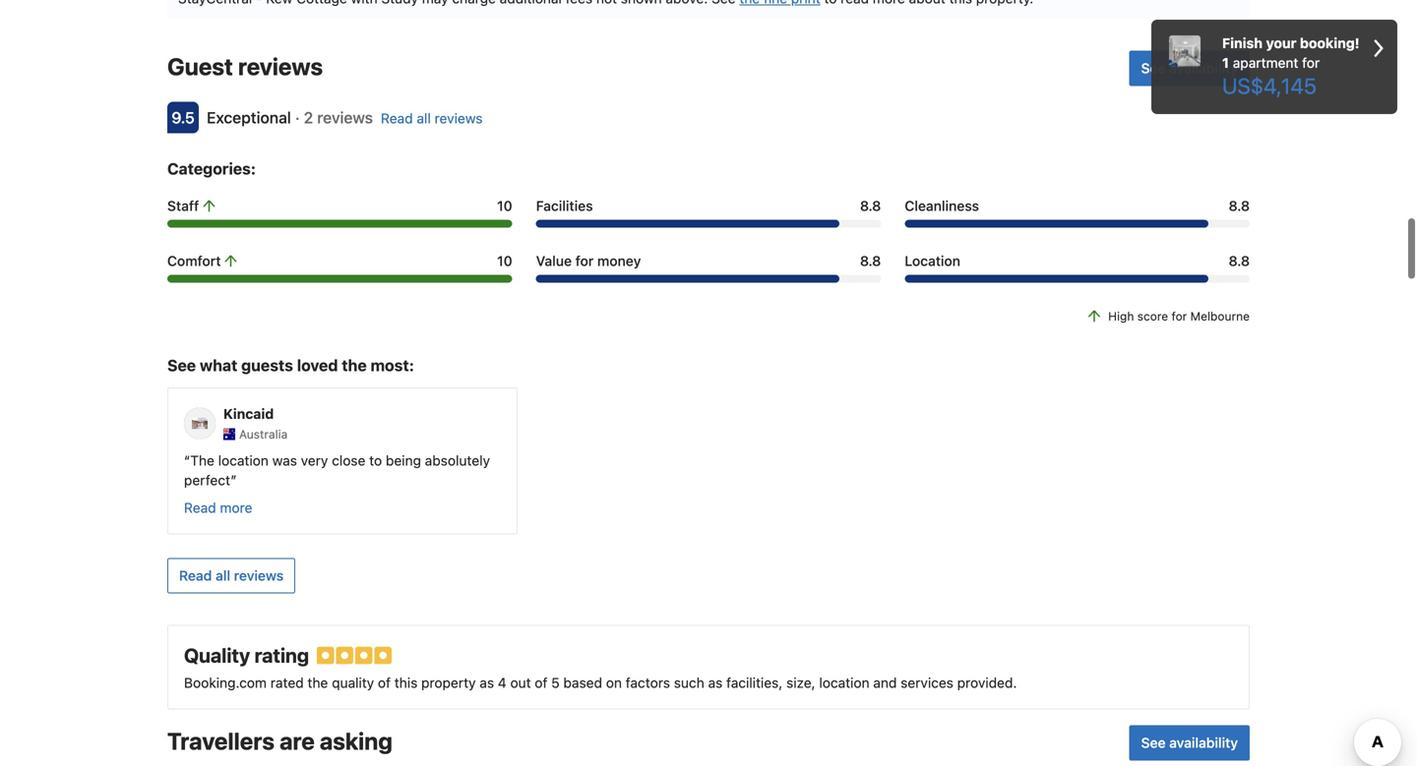 Task type: describe. For each thing, give the bounding box(es) containing it.
2 as from the left
[[708, 675, 723, 691]]

comfort
[[167, 253, 221, 269]]

see for travellers are asking
[[1141, 735, 1166, 751]]

" the location was very close to being absolutely perfect
[[184, 453, 490, 488]]

booking.com
[[184, 675, 267, 691]]

0 vertical spatial read
[[381, 110, 413, 126]]

staff 10 meter
[[167, 220, 512, 228]]

what
[[200, 356, 238, 375]]

4
[[498, 675, 507, 691]]

8.8 for location
[[1229, 253, 1250, 269]]

"
[[184, 453, 190, 469]]

absolutely
[[425, 453, 490, 469]]

8.8 for facilities
[[860, 198, 881, 214]]

quality
[[184, 644, 250, 667]]

perfect
[[184, 472, 231, 488]]

1 vertical spatial for
[[575, 253, 594, 269]]

2
[[304, 108, 313, 127]]

location inside " the location was very close to being absolutely perfect
[[218, 453, 269, 469]]

quality rating
[[184, 644, 309, 667]]

melbourne
[[1190, 309, 1250, 323]]

10 for comfort
[[497, 253, 512, 269]]

see availability button for guest reviews
[[1129, 50, 1250, 86]]

factors
[[626, 675, 670, 691]]

1 vertical spatial location
[[819, 675, 869, 691]]

the
[[190, 453, 214, 469]]

being
[[386, 453, 421, 469]]

cleanliness 8.8 meter
[[905, 220, 1250, 228]]

on
[[606, 675, 622, 691]]

guest reviews
[[167, 52, 323, 80]]

1 vertical spatial see
[[167, 356, 196, 375]]

guest
[[167, 52, 233, 80]]

loved
[[297, 356, 338, 375]]

facilities 8.8 meter
[[536, 220, 881, 228]]

australia image
[[223, 428, 235, 440]]

rated
[[270, 675, 304, 691]]

all inside button
[[216, 568, 230, 584]]

kincaid
[[223, 406, 274, 422]]

booking.com rated the quality of this property as 4 out of 5 based on factors such as facilities, size, location and services provided.
[[184, 675, 1017, 691]]

services
[[901, 675, 953, 691]]

facilities
[[536, 198, 593, 214]]

apartment
[[1233, 55, 1298, 71]]

more
[[220, 500, 252, 516]]

exceptional
[[207, 108, 291, 127]]

based
[[563, 675, 602, 691]]

9.5
[[171, 108, 195, 127]]

property
[[421, 675, 476, 691]]

10 for staff
[[497, 198, 512, 214]]

1 horizontal spatial the
[[342, 356, 367, 375]]

value
[[536, 253, 572, 269]]

guest reviews element
[[167, 50, 1121, 82]]

read more button
[[184, 498, 252, 518]]

facilities,
[[726, 675, 783, 691]]

1
[[1222, 55, 1229, 71]]

your
[[1266, 35, 1297, 51]]

us$4,145
[[1222, 73, 1316, 98]]

close
[[332, 453, 365, 469]]

this
[[394, 675, 418, 691]]

8.8 for cleanliness
[[1229, 198, 1250, 214]]

comfort 10 meter
[[167, 275, 512, 283]]

provided.
[[957, 675, 1017, 691]]

score
[[1137, 309, 1168, 323]]



Task type: vqa. For each thing, say whether or not it's contained in the screenshot.
SEE for Guest reviews
yes



Task type: locate. For each thing, give the bounding box(es) containing it.
1 vertical spatial see availability button
[[1129, 726, 1250, 761]]

rating
[[254, 644, 309, 667]]

finish
[[1222, 35, 1263, 51]]

are
[[280, 728, 315, 755]]

as right such
[[708, 675, 723, 691]]

rightchevron image
[[1374, 33, 1384, 63]]

0 horizontal spatial the
[[307, 675, 328, 691]]

1 vertical spatial read all reviews
[[179, 568, 284, 584]]

read all reviews button
[[167, 558, 295, 594]]

5
[[551, 675, 560, 691]]

as
[[480, 675, 494, 691], [708, 675, 723, 691]]

value for money 8.8 meter
[[536, 275, 881, 283]]

10
[[497, 198, 512, 214], [497, 253, 512, 269]]

1 horizontal spatial location
[[819, 675, 869, 691]]

read for read all reviews button
[[179, 568, 212, 584]]

1 of from the left
[[378, 675, 391, 691]]

for inside finish your booking! 1 apartment for us$4,145
[[1302, 55, 1320, 71]]

2 see availability button from the top
[[1129, 726, 1250, 761]]

0 horizontal spatial of
[[378, 675, 391, 691]]

·
[[295, 108, 300, 127]]

see what guests loved the most:
[[167, 356, 414, 375]]

1 vertical spatial all
[[216, 568, 230, 584]]

1 vertical spatial see availability
[[1141, 735, 1238, 751]]

2 vertical spatial for
[[1172, 309, 1187, 323]]

0 vertical spatial read all reviews
[[381, 110, 483, 126]]

0 vertical spatial all
[[417, 110, 431, 126]]

and
[[873, 675, 897, 691]]

as left 4
[[480, 675, 494, 691]]

read right 2 at the left
[[381, 110, 413, 126]]

10 left value
[[497, 253, 512, 269]]

0 horizontal spatial all
[[216, 568, 230, 584]]

quality
[[332, 675, 374, 691]]

0 vertical spatial see
[[1141, 60, 1166, 76]]

review categories element
[[167, 157, 256, 180]]

reviews inside button
[[234, 568, 284, 584]]

rated exceptional element
[[207, 108, 291, 127]]

8.8
[[860, 198, 881, 214], [1229, 198, 1250, 214], [860, 253, 881, 269], [1229, 253, 1250, 269]]

read down read more button
[[179, 568, 212, 584]]

travellers are asking
[[167, 728, 392, 755]]

0 vertical spatial location
[[218, 453, 269, 469]]

of left 5 at the left bottom of page
[[535, 675, 548, 691]]

categories:
[[167, 159, 256, 178]]

1 see availability from the top
[[1141, 60, 1238, 76]]

1 availability from the top
[[1169, 60, 1238, 76]]

10 left the facilities
[[497, 198, 512, 214]]

0 vertical spatial 10
[[497, 198, 512, 214]]

australia
[[239, 427, 288, 441]]

to
[[369, 453, 382, 469]]

see availability for guest reviews
[[1141, 60, 1238, 76]]

travellers
[[167, 728, 275, 755]]

see availability button
[[1129, 50, 1250, 86], [1129, 726, 1250, 761]]

see
[[1141, 60, 1166, 76], [167, 356, 196, 375], [1141, 735, 1166, 751]]

0 vertical spatial for
[[1302, 55, 1320, 71]]

for right value
[[575, 253, 594, 269]]

1 vertical spatial read
[[184, 500, 216, 516]]

1 vertical spatial the
[[307, 675, 328, 691]]

for
[[1302, 55, 1320, 71], [575, 253, 594, 269], [1172, 309, 1187, 323]]

for right score
[[1172, 309, 1187, 323]]

location up "
[[218, 453, 269, 469]]

high
[[1108, 309, 1134, 323]]

availability for travellers are asking
[[1169, 735, 1238, 751]]

0 vertical spatial see availability
[[1141, 60, 1238, 76]]

out
[[510, 675, 531, 691]]

1 vertical spatial availability
[[1169, 735, 1238, 751]]

high score for melbourne
[[1108, 309, 1250, 323]]

of left "this"
[[378, 675, 391, 691]]

guests
[[241, 356, 293, 375]]

1 as from the left
[[480, 675, 494, 691]]

location
[[218, 453, 269, 469], [819, 675, 869, 691]]

0 horizontal spatial as
[[480, 675, 494, 691]]

availability
[[1169, 60, 1238, 76], [1169, 735, 1238, 751]]

read all reviews inside read all reviews button
[[179, 568, 284, 584]]

asking
[[320, 728, 392, 755]]

read
[[381, 110, 413, 126], [184, 500, 216, 516], [179, 568, 212, 584]]

such
[[674, 675, 704, 691]]

8.8 for value for money
[[860, 253, 881, 269]]

see availability button for travellers are asking
[[1129, 726, 1250, 761]]

2 10 from the top
[[497, 253, 512, 269]]

read all reviews
[[381, 110, 483, 126], [179, 568, 284, 584]]

0 vertical spatial the
[[342, 356, 367, 375]]

the right loved
[[342, 356, 367, 375]]

"
[[231, 472, 237, 488]]

2 horizontal spatial for
[[1302, 55, 1320, 71]]

2 of from the left
[[535, 675, 548, 691]]

read down perfect
[[184, 500, 216, 516]]

1 vertical spatial 10
[[497, 253, 512, 269]]

money
[[597, 253, 641, 269]]

exceptional · 2 reviews
[[207, 108, 373, 127]]

1 see availability button from the top
[[1129, 50, 1250, 86]]

for down booking!
[[1302, 55, 1320, 71]]

1 horizontal spatial as
[[708, 675, 723, 691]]

the
[[342, 356, 367, 375], [307, 675, 328, 691]]

2 vertical spatial see
[[1141, 735, 1166, 751]]

see availability for travellers are asking
[[1141, 735, 1238, 751]]

most:
[[370, 356, 414, 375]]

was
[[272, 453, 297, 469]]

very
[[301, 453, 328, 469]]

0 vertical spatial see availability button
[[1129, 50, 1250, 86]]

location left and
[[819, 675, 869, 691]]

scored 9.5 element
[[167, 102, 199, 133]]

1 horizontal spatial of
[[535, 675, 548, 691]]

staff
[[167, 198, 199, 214]]

see for guest reviews
[[1141, 60, 1166, 76]]

1 10 from the top
[[497, 198, 512, 214]]

location 8.8 meter
[[905, 275, 1250, 283]]

read more
[[184, 500, 252, 516]]

1 horizontal spatial read all reviews
[[381, 110, 483, 126]]

reviews
[[238, 52, 323, 80], [317, 108, 373, 127], [435, 110, 483, 126], [234, 568, 284, 584]]

2 availability from the top
[[1169, 735, 1238, 751]]

read inside button
[[179, 568, 212, 584]]

2 vertical spatial read
[[179, 568, 212, 584]]

0 horizontal spatial location
[[218, 453, 269, 469]]

of
[[378, 675, 391, 691], [535, 675, 548, 691]]

booking!
[[1300, 35, 1359, 51]]

all
[[417, 110, 431, 126], [216, 568, 230, 584]]

read for read more button
[[184, 500, 216, 516]]

value for money
[[536, 253, 641, 269]]

cleanliness
[[905, 198, 979, 214]]

1 horizontal spatial all
[[417, 110, 431, 126]]

1 horizontal spatial for
[[1172, 309, 1187, 323]]

0 horizontal spatial read all reviews
[[179, 568, 284, 584]]

0 vertical spatial availability
[[1169, 60, 1238, 76]]

the right rated
[[307, 675, 328, 691]]

2 see availability from the top
[[1141, 735, 1238, 751]]

size,
[[786, 675, 815, 691]]

see availability
[[1141, 60, 1238, 76], [1141, 735, 1238, 751]]

availability for guest reviews
[[1169, 60, 1238, 76]]

finish your booking! 1 apartment for us$4,145
[[1222, 35, 1359, 98]]

0 horizontal spatial for
[[575, 253, 594, 269]]

read inside button
[[184, 500, 216, 516]]

location
[[905, 253, 960, 269]]



